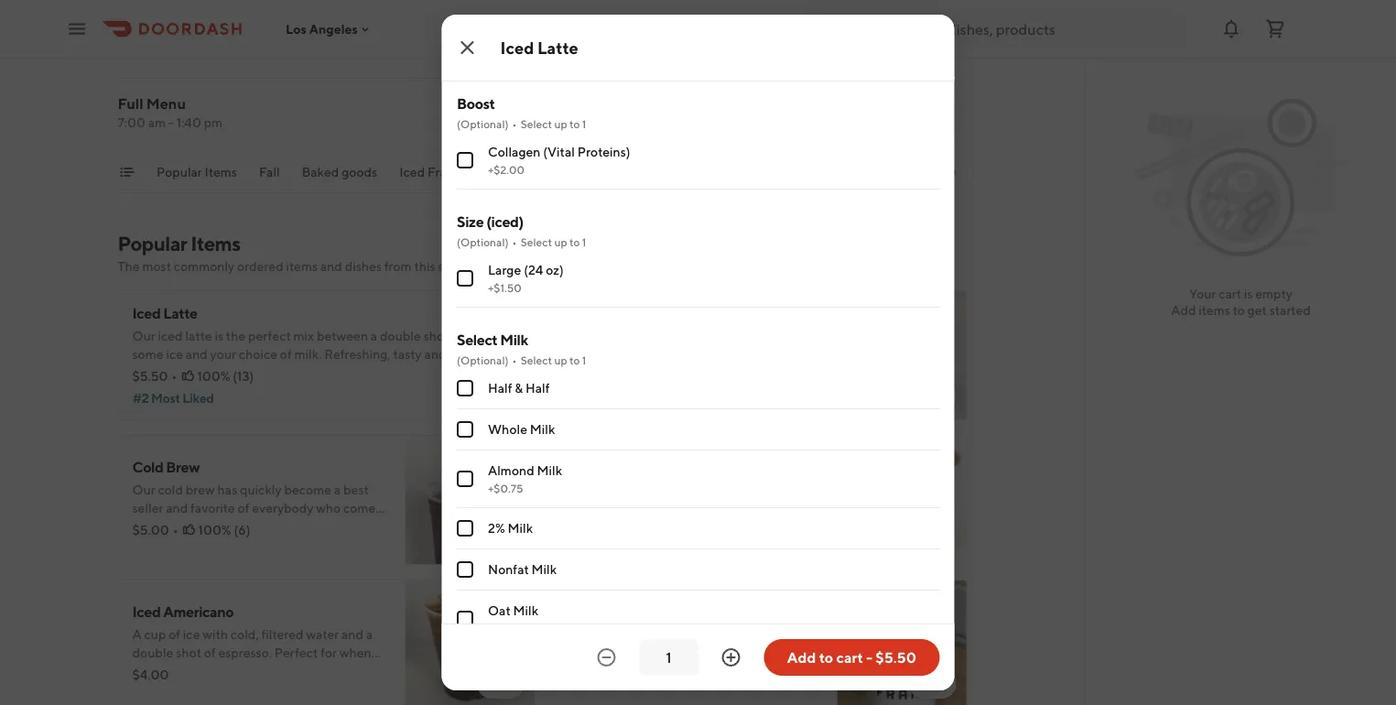 Task type: locate. For each thing, give the bounding box(es) containing it.
your
[[210, 347, 236, 362]]

items up commonly
[[191, 232, 241, 256]]

milk right nonfat
[[531, 562, 557, 577]]

0 vertical spatial up
[[554, 117, 567, 130]]

iced americano image
[[405, 580, 535, 705]]

1 for milk
[[582, 354, 586, 366]]

1 horizontal spatial $5.50
[[876, 649, 917, 666]]

commonly
[[174, 259, 235, 274]]

boost
[[457, 95, 495, 112]]

angeles
[[309, 21, 358, 36]]

2 1 from the top
[[582, 235, 586, 248]]

up inside boost (optional) • select up to 1
[[554, 117, 567, 130]]

• right the in
[[512, 354, 517, 366]]

pm
[[204, 115, 223, 130]]

empty
[[1256, 286, 1293, 301]]

Whole Milk checkbox
[[457, 421, 473, 438]]

popular for popular items
[[156, 164, 202, 180]]

(iced)
[[486, 213, 523, 230]]

1 vertical spatial is
[[215, 328, 223, 343]]

cold brew image
[[405, 435, 535, 565]]

iced vanilla latte image
[[838, 580, 968, 705]]

of
[[142, 16, 152, 29], [452, 328, 464, 343], [280, 347, 292, 362]]

(optional) inside size (iced) (optional) • select up to 1
[[457, 235, 508, 248]]

iced right close iced latte icon
[[501, 38, 534, 57]]

0 vertical spatial popular
[[156, 164, 202, 180]]

hot right almond milk +$0.75
[[565, 458, 589, 476]]

iced for iced hot matcha, chai and teas
[[918, 164, 944, 180]]

1
[[582, 117, 586, 130], [582, 235, 586, 248], [582, 354, 586, 366]]

shot
[[424, 328, 449, 343]]

items right ordered
[[286, 259, 318, 274]]

100% left (6)
[[198, 523, 231, 538]]

is up get on the right of page
[[1245, 286, 1253, 301]]

None checkbox
[[457, 270, 473, 287], [457, 471, 473, 487], [457, 270, 473, 287], [457, 471, 473, 487]]

of right shot
[[452, 328, 464, 343]]

hot inside button
[[946, 164, 968, 180]]

0 horizontal spatial latte
[[163, 305, 198, 322]]

• up collagen
[[512, 117, 517, 130]]

latte up iced
[[163, 305, 198, 322]]

to inside your cart is empty add items to get started
[[1233, 303, 1245, 318]]

tasty
[[393, 347, 422, 362]]

iced hot matcha, chai and teas
[[918, 164, 1101, 180]]

americano
[[163, 603, 234, 621]]

+$0.75 down the almond
[[488, 482, 523, 495]]

1 (optional) from the top
[[457, 117, 508, 130]]

notification bell image
[[1221, 18, 1243, 40]]

1 horizontal spatial latte
[[538, 38, 579, 57]]

+$2.00
[[488, 163, 524, 176]]

100% for cold brew
[[198, 523, 231, 538]]

100% down your
[[197, 369, 230, 384]]

&
[[515, 381, 523, 396]]

+$0.75 down oat
[[488, 622, 523, 635]]

2 (optional) from the top
[[457, 235, 508, 248]]

1 horizontal spatial cart
[[1219, 286, 1242, 301]]

(optional) down boost
[[457, 117, 508, 130]]

add
[[1172, 303, 1197, 318], [488, 387, 513, 402], [488, 532, 513, 547], [920, 532, 946, 547], [788, 649, 816, 666], [488, 676, 513, 692], [920, 676, 946, 692]]

1 vertical spatial perfect
[[449, 347, 492, 362]]

most
[[142, 259, 171, 274]]

1 vertical spatial 1
[[582, 235, 586, 248]]

latte inside 'dialog'
[[538, 38, 579, 57]]

1 horizontal spatial hot
[[946, 164, 968, 180]]

select up collagen
[[520, 117, 552, 130]]

1 horizontal spatial of
[[280, 347, 292, 362]]

2 horizontal spatial of
[[452, 328, 464, 343]]

(24
[[524, 262, 543, 278]]

perfect up "choice"
[[248, 328, 291, 343]]

latte right almond milk +$0.75
[[592, 458, 626, 476]]

milk inside oat milk +$0.75
[[513, 603, 538, 618]]

latte up boost (optional) • select up to 1
[[538, 38, 579, 57]]

to inside size (iced) (optional) • select up to 1
[[569, 235, 580, 248]]

up up oz)
[[554, 235, 567, 248]]

iced inside 'dialog'
[[501, 38, 534, 57]]

to for cart
[[1233, 303, 1245, 318]]

$5.50
[[132, 369, 168, 384], [876, 649, 917, 666]]

milk inside select milk (optional) • select up to 1
[[500, 331, 528, 349]]

2 vertical spatial of
[[280, 347, 292, 362]]

milk for oat
[[513, 603, 538, 618]]

1 inside size (iced) (optional) • select up to 1
[[582, 235, 586, 248]]

half & half
[[488, 381, 550, 396]]

0 horizontal spatial $5.50
[[132, 369, 168, 384]]

frank
[[427, 164, 461, 180]]

0 vertical spatial $5.50
[[132, 369, 168, 384]]

whole milk
[[488, 422, 555, 437]]

2 vertical spatial latte
[[592, 458, 626, 476]]

items down your
[[1199, 303, 1231, 318]]

latte for iced latte
[[538, 38, 579, 57]]

(vital
[[543, 144, 575, 159]]

(optional) down "size"
[[457, 235, 508, 248]]

select milk (optional) • select up to 1
[[457, 331, 586, 366]]

milk right the almond
[[537, 463, 562, 478]]

perfect down espresso,
[[449, 347, 492, 362]]

whole
[[488, 422, 527, 437]]

1 half from the left
[[488, 381, 512, 396]]

iced for iced americano
[[132, 603, 161, 621]]

popular down 1:40
[[156, 164, 202, 180]]

0 vertical spatial (optional)
[[457, 117, 508, 130]]

size (iced) group
[[457, 212, 940, 308]]

+$0.75 inside almond milk +$0.75
[[488, 482, 523, 495]]

0 horizontal spatial -
[[168, 115, 174, 130]]

1 horizontal spatial items
[[1199, 303, 1231, 318]]

and left "teas"
[[1051, 164, 1073, 180]]

select inside boost (optional) • select up to 1
[[520, 117, 552, 130]]

0 vertical spatial latte
[[538, 38, 579, 57]]

and
[[1051, 164, 1073, 180], [320, 259, 342, 274], [186, 347, 208, 362], [425, 347, 447, 362]]

large
[[488, 262, 521, 278]]

1 inside select milk (optional) • select up to 1
[[582, 354, 586, 366]]

1 vertical spatial cart
[[837, 649, 864, 666]]

1 vertical spatial 100%
[[198, 523, 231, 538]]

0 vertical spatial perfect
[[248, 328, 291, 343]]

full menu 7:00 am - 1:40 pm
[[118, 95, 223, 130]]

items inside popular items the most commonly ordered items and dishes from this store
[[286, 259, 318, 274]]

almond blueberry overnight oats image
[[838, 290, 968, 420]]

size
[[457, 213, 483, 230]]

oat milk +$0.75
[[488, 603, 538, 635]]

milk for select
[[500, 331, 528, 349]]

up inside select milk (optional) • select up to 1
[[554, 354, 567, 366]]

milk right oat
[[513, 603, 538, 618]]

1 up from the top
[[554, 117, 567, 130]]

(optional) down espresso,
[[457, 354, 508, 366]]

popular
[[156, 164, 202, 180], [118, 232, 187, 256]]

up right the in
[[554, 354, 567, 366]]

2 horizontal spatial latte
[[592, 458, 626, 476]]

(6)
[[234, 523, 250, 538]]

1 vertical spatial -
[[867, 649, 873, 666]]

milk right the whole at left bottom
[[530, 422, 555, 437]]

1 vertical spatial $5.50
[[876, 649, 917, 666]]

1 vertical spatial latte
[[163, 305, 198, 322]]

1 vertical spatial +$0.75
[[488, 622, 523, 635]]

100% for iced latte
[[197, 369, 230, 384]]

up up (vital
[[554, 117, 567, 130]]

hot left matcha,
[[946, 164, 968, 180]]

3 1 from the top
[[582, 354, 586, 366]]

iced up our
[[132, 305, 161, 322]]

0 vertical spatial 100%
[[197, 369, 230, 384]]

1 vertical spatial hot
[[565, 458, 589, 476]]

+$0.75
[[488, 482, 523, 495], [488, 622, 523, 635]]

2% Milk checkbox
[[457, 520, 473, 537]]

popular up most
[[118, 232, 187, 256]]

select up (24
[[520, 235, 552, 248]]

milk inside almond milk +$0.75
[[537, 463, 562, 478]]

iced for iced latte our iced latte is the perfect mix between a double shot of espresso, some ice and your choice of milk. refreshing, tasty and perfect in any weather. 16 oz.
[[132, 305, 161, 322]]

is left "the"
[[215, 328, 223, 343]]

select
[[520, 117, 552, 130], [520, 235, 552, 248], [457, 331, 497, 349], [520, 354, 552, 366]]

$5.50 •
[[132, 369, 177, 384]]

add to cart - $5.50 button
[[764, 639, 940, 676]]

0 vertical spatial hot
[[946, 164, 968, 180]]

1 vertical spatial popular
[[118, 232, 187, 256]]

items
[[204, 164, 237, 180], [191, 232, 241, 256]]

any
[[132, 365, 153, 380]]

decrease quantity by 1 image
[[596, 647, 618, 669]]

milk for whole
[[530, 422, 555, 437]]

iced inside button
[[399, 164, 425, 180]]

and left dishes
[[320, 259, 342, 274]]

0 horizontal spatial hot
[[565, 458, 589, 476]]

teas
[[1075, 164, 1101, 180]]

0 vertical spatial 1
[[582, 117, 586, 130]]

0 vertical spatial cart
[[1219, 286, 1242, 301]]

iced latte dialog
[[442, 0, 955, 705]]

2 +$0.75 from the top
[[488, 622, 523, 635]]

of left milk.
[[280, 347, 292, 362]]

(optional)
[[457, 117, 508, 130], [457, 235, 508, 248], [457, 354, 508, 366]]

1 vertical spatial (optional)
[[457, 235, 508, 248]]

choice
[[239, 347, 278, 362]]

iced latte
[[501, 38, 579, 57]]

0 horizontal spatial half
[[488, 381, 512, 396]]

0 vertical spatial of
[[142, 16, 152, 29]]

(optional) for select
[[457, 354, 508, 366]]

2 vertical spatial 1
[[582, 354, 586, 366]]

• inside select milk (optional) • select up to 1
[[512, 354, 517, 366]]

1 horizontal spatial -
[[867, 649, 873, 666]]

0 vertical spatial -
[[168, 115, 174, 130]]

goods
[[341, 164, 377, 180]]

0 vertical spatial +$0.75
[[488, 482, 523, 495]]

1 +$0.75 from the top
[[488, 482, 523, 495]]

0 vertical spatial items
[[286, 259, 318, 274]]

0 vertical spatial is
[[1245, 286, 1253, 301]]

some
[[132, 347, 164, 362]]

iced hot matcha, chai and teas button
[[918, 163, 1101, 192]]

up
[[554, 117, 567, 130], [554, 235, 567, 248], [554, 354, 567, 366]]

to for (iced)
[[569, 235, 580, 248]]

add inside 'button'
[[788, 649, 816, 666]]

of left the 5
[[142, 16, 152, 29]]

the
[[226, 328, 246, 343]]

items inside popular items the most commonly ordered items and dishes from this store
[[191, 232, 241, 256]]

2 vertical spatial (optional)
[[457, 354, 508, 366]]

items left fall
[[204, 164, 237, 180]]

+$0.75 for almond
[[488, 482, 523, 495]]

iced left frank
[[399, 164, 425, 180]]

3 (optional) from the top
[[457, 354, 508, 366]]

half
[[488, 381, 512, 396], [525, 381, 550, 396]]

0 horizontal spatial is
[[215, 328, 223, 343]]

iced left "scroll menu navigation right" image
[[918, 164, 944, 180]]

0 vertical spatial items
[[204, 164, 237, 180]]

almond
[[488, 463, 534, 478]]

iced inside iced latte our iced latte is the perfect mix between a double shot of espresso, some ice and your choice of milk. refreshing, tasty and perfect in any weather. 16 oz.
[[132, 305, 161, 322]]

+$0.75 inside oat milk +$0.75
[[488, 622, 523, 635]]

cart inside your cart is empty add items to get started
[[1219, 286, 1242, 301]]

perfect
[[248, 328, 291, 343], [449, 347, 492, 362]]

mix
[[294, 328, 314, 343]]

latte inside iced latte our iced latte is the perfect mix between a double shot of espresso, some ice and your choice of milk. refreshing, tasty and perfect in any weather. 16 oz.
[[163, 305, 198, 322]]

(optional) inside select milk (optional) • select up to 1
[[457, 354, 508, 366]]

popular inside popular items the most commonly ordered items and dishes from this store
[[118, 232, 187, 256]]

milk right "2%" on the left bottom of page
[[507, 521, 533, 536]]

1 vertical spatial up
[[554, 235, 567, 248]]

half right &
[[525, 381, 550, 396]]

3 up from the top
[[554, 354, 567, 366]]

up inside size (iced) (optional) • select up to 1
[[554, 235, 567, 248]]

to inside 'button'
[[819, 649, 834, 666]]

iced left americano on the bottom left
[[132, 603, 161, 621]]

1 vertical spatial items
[[191, 232, 241, 256]]

0 horizontal spatial of
[[142, 16, 152, 29]]

to
[[569, 117, 580, 130], [569, 235, 580, 248], [1233, 303, 1245, 318], [569, 354, 580, 366], [819, 649, 834, 666]]

items for popular items
[[204, 164, 237, 180]]

0 items, open order cart image
[[1265, 18, 1287, 40]]

1 vertical spatial items
[[1199, 303, 1231, 318]]

0 horizontal spatial cart
[[837, 649, 864, 666]]

popular inside button
[[156, 164, 202, 180]]

nonfat milk
[[488, 562, 557, 577]]

milk up the half & half
[[500, 331, 528, 349]]

to inside select milk (optional) • select up to 1
[[569, 354, 580, 366]]

100%
[[197, 369, 230, 384], [198, 523, 231, 538]]

- inside 'button'
[[867, 649, 873, 666]]

add button
[[477, 380, 524, 409], [477, 525, 524, 554], [909, 525, 957, 554], [477, 670, 524, 699], [909, 670, 957, 699]]

half left &
[[488, 381, 512, 396]]

• down (iced)
[[512, 235, 517, 248]]

iced inside button
[[918, 164, 944, 180]]

1 horizontal spatial half
[[525, 381, 550, 396]]

latte for iced latte our iced latte is the perfect mix between a double shot of espresso, some ice and your choice of milk. refreshing, tasty and perfect in any weather. 16 oz.
[[163, 305, 198, 322]]

2 up from the top
[[554, 235, 567, 248]]

open menu image
[[66, 18, 88, 40]]

1 horizontal spatial is
[[1245, 286, 1253, 301]]

items inside popular items button
[[204, 164, 237, 180]]

baked goods
[[301, 164, 377, 180]]

1 1 from the top
[[582, 117, 586, 130]]

2 half from the left
[[525, 381, 550, 396]]

0 horizontal spatial items
[[286, 259, 318, 274]]

2 vertical spatial up
[[554, 354, 567, 366]]

(13)
[[233, 369, 254, 384]]

None checkbox
[[457, 152, 473, 169], [457, 611, 473, 627], [457, 152, 473, 169], [457, 611, 473, 627]]



Task type: describe. For each thing, give the bounding box(es) containing it.
hot latte image
[[838, 435, 968, 565]]

92%
[[628, 667, 652, 682]]

your cart is empty add items to get started
[[1172, 286, 1311, 318]]

select right shot
[[457, 331, 497, 349]]

from
[[384, 259, 412, 274]]

Half & Half checkbox
[[457, 380, 473, 397]]

2%
[[488, 521, 505, 536]]

• right $6.25
[[602, 667, 607, 682]]

$6.25
[[565, 667, 598, 682]]

add button for iced americano image
[[477, 670, 524, 699]]

latte
[[185, 328, 212, 343]]

add button for hot latte image
[[909, 525, 957, 554]]

16
[[208, 365, 221, 380]]

and down shot
[[425, 347, 447, 362]]

$5.00
[[132, 523, 169, 538]]

los
[[286, 21, 307, 36]]

• right the $5.00 in the bottom of the page
[[173, 523, 178, 538]]

#2
[[132, 391, 149, 406]]

Nonfat Milk checkbox
[[457, 561, 473, 578]]

los angeles
[[286, 21, 358, 36]]

order
[[550, 46, 591, 64]]

nonfat
[[488, 562, 529, 577]]

order button
[[520, 37, 620, 73]]

popular items the most commonly ordered items and dishes from this store
[[118, 232, 467, 274]]

and inside button
[[1051, 164, 1073, 180]]

espresso,
[[466, 328, 520, 343]]

collagen (vital proteins) +$2.00
[[488, 144, 630, 176]]

a
[[371, 328, 378, 343]]

our
[[132, 328, 155, 343]]

oz.
[[223, 365, 240, 380]]

(14)
[[655, 667, 677, 682]]

to inside boost (optional) • select up to 1
[[569, 117, 580, 130]]

add button for iced vanilla latte image
[[909, 670, 957, 699]]

milk for nonfat
[[531, 562, 557, 577]]

dishes
[[345, 259, 382, 274]]

is inside your cart is empty add items to get started
[[1245, 286, 1253, 301]]

oz)
[[546, 262, 564, 278]]

your
[[1190, 286, 1217, 301]]

matcha,
[[971, 164, 1018, 180]]

iced for iced latte
[[501, 38, 534, 57]]

most
[[151, 391, 180, 406]]

• down ice
[[172, 369, 177, 384]]

proteins)
[[577, 144, 630, 159]]

large (24 oz) +$1.50
[[488, 262, 564, 294]]

$6.25 •
[[565, 667, 607, 682]]

popular items
[[156, 164, 237, 180]]

is inside iced latte our iced latte is the perfect mix between a double shot of espresso, some ice and your choice of milk. refreshing, tasty and perfect in any weather. 16 oz.
[[215, 328, 223, 343]]

• inside size (iced) (optional) • select up to 1
[[512, 235, 517, 248]]

close iced latte image
[[457, 37, 479, 59]]

the
[[118, 259, 140, 274]]

#2 most liked
[[132, 391, 214, 406]]

(optional) inside boost (optional) • select up to 1
[[457, 117, 508, 130]]

in
[[495, 347, 505, 362]]

up for milk
[[554, 354, 567, 366]]

+$1.50
[[488, 281, 521, 294]]

Current quantity is 1 number field
[[651, 648, 687, 668]]

between
[[317, 328, 368, 343]]

weather.
[[156, 365, 206, 380]]

menu
[[146, 95, 186, 112]]

1 horizontal spatial perfect
[[449, 347, 492, 362]]

$4.00
[[132, 667, 169, 682]]

milk for almond
[[537, 463, 562, 478]]

cold brew
[[132, 458, 200, 476]]

boost group
[[457, 93, 940, 190]]

0 horizontal spatial perfect
[[248, 328, 291, 343]]

select up &
[[520, 354, 552, 366]]

add inside your cart is empty add items to get started
[[1172, 303, 1197, 318]]

milk.
[[294, 347, 322, 362]]

and down latte
[[186, 347, 208, 362]]

get
[[1248, 303, 1268, 318]]

1 inside boost (optional) • select up to 1
[[582, 117, 586, 130]]

and inside popular items the most commonly ordered items and dishes from this store
[[320, 259, 342, 274]]

baked
[[301, 164, 339, 180]]

double
[[380, 328, 421, 343]]

of 5 stars
[[142, 16, 185, 29]]

(optional) for size
[[457, 235, 508, 248]]

1:40
[[177, 115, 201, 130]]

iced frank specials button
[[399, 163, 511, 192]]

refreshing,
[[324, 347, 391, 362]]

hot latte
[[565, 458, 626, 476]]

ordered
[[237, 259, 284, 274]]

boost (optional) • select up to 1
[[457, 95, 586, 130]]

store
[[438, 259, 467, 274]]

iced americano
[[132, 603, 234, 621]]

iced latte our iced latte is the perfect mix between a double shot of espresso, some ice and your choice of milk. refreshing, tasty and perfect in any weather. 16 oz.
[[132, 305, 520, 380]]

to for milk
[[569, 354, 580, 366]]

iced
[[158, 328, 183, 343]]

increase quantity by 1 image
[[720, 647, 742, 669]]

items for popular items the most commonly ordered items and dishes from this store
[[191, 232, 241, 256]]

almond milk +$0.75
[[488, 463, 562, 495]]

iced for iced frank specials
[[399, 164, 425, 180]]

100% (6)
[[198, 523, 250, 538]]

1 vertical spatial of
[[452, 328, 464, 343]]

items inside your cart is empty add items to get started
[[1199, 303, 1231, 318]]

cart inside 'button'
[[837, 649, 864, 666]]

brew
[[166, 458, 200, 476]]

oat
[[488, 603, 510, 618]]

this
[[414, 259, 436, 274]]

latte for hot latte
[[592, 458, 626, 476]]

+$0.75 for oat
[[488, 622, 523, 635]]

size (iced) (optional) • select up to 1
[[457, 213, 586, 248]]

los angeles button
[[286, 21, 373, 36]]

scroll menu navigation right image
[[946, 165, 960, 180]]

7:00
[[118, 115, 146, 130]]

stars
[[163, 16, 185, 29]]

$5.00 •
[[132, 523, 178, 538]]

started
[[1270, 303, 1311, 318]]

• inside boost (optional) • select up to 1
[[512, 117, 517, 130]]

iced frank specials
[[399, 164, 511, 180]]

select milk group
[[457, 330, 940, 648]]

select inside size (iced) (optional) • select up to 1
[[520, 235, 552, 248]]

up for (iced)
[[554, 235, 567, 248]]

- inside full menu 7:00 am - 1:40 pm
[[168, 115, 174, 130]]

milk for 2%
[[507, 521, 533, 536]]

collagen
[[488, 144, 540, 159]]

92% (14)
[[628, 667, 677, 682]]

am
[[148, 115, 166, 130]]

popular for popular items the most commonly ordered items and dishes from this store
[[118, 232, 187, 256]]

add button for cold brew image
[[477, 525, 524, 554]]

fall
[[259, 164, 280, 180]]

5
[[154, 16, 161, 29]]

baked goods button
[[301, 163, 377, 192]]

1 for (iced)
[[582, 235, 586, 248]]

2% milk
[[488, 521, 533, 536]]

specials
[[463, 164, 511, 180]]

$5.50 inside add to cart - $5.50 'button'
[[876, 649, 917, 666]]

popular items button
[[156, 163, 237, 192]]



Task type: vqa. For each thing, say whether or not it's contained in the screenshot.
'Zinqué'
no



